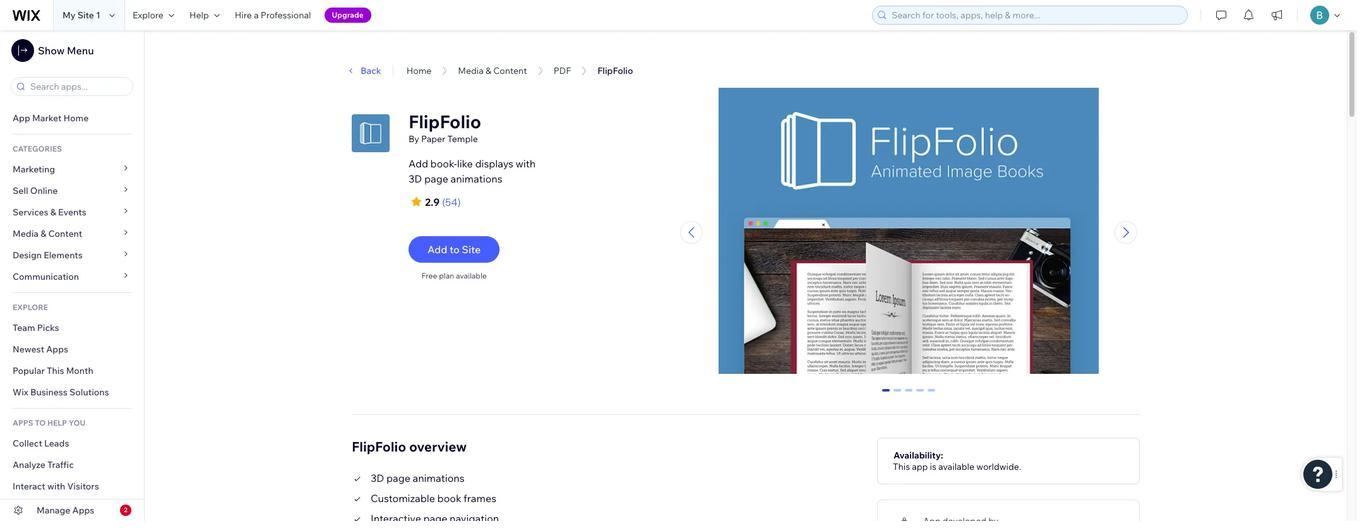 Task type: locate. For each thing, give the bounding box(es) containing it.
1 horizontal spatial &
[[50, 207, 56, 218]]

1 vertical spatial 1
[[895, 389, 900, 400]]

flipfolio logo image
[[352, 114, 390, 152]]

& for the leftmost "media & content" link
[[41, 228, 46, 239]]

this for availability:
[[893, 461, 910, 472]]

Search apps... field
[[27, 78, 129, 95]]

1 vertical spatial media & content link
[[0, 223, 144, 244]]

app
[[13, 112, 30, 124]]

page down book-
[[424, 172, 448, 185]]

1 vertical spatial flipfolio
[[409, 111, 481, 133]]

this inside popular this month link
[[47, 365, 64, 376]]

book-
[[430, 157, 457, 170]]

add down by
[[409, 157, 428, 170]]

frames
[[464, 492, 496, 504]]

this left app
[[893, 461, 910, 472]]

3d up customizable
[[371, 472, 384, 484]]

apps inside 'link'
[[46, 344, 68, 355]]

flipfolio for flipfolio overview
[[352, 438, 406, 454]]

available right 'plan'
[[456, 271, 487, 280]]

services
[[13, 207, 48, 218]]

with down traffic
[[47, 481, 65, 492]]

apps for manage apps
[[72, 505, 94, 516]]

month
[[66, 365, 93, 376]]

0 horizontal spatial with
[[47, 481, 65, 492]]

0 vertical spatial add
[[409, 157, 428, 170]]

1 vertical spatial page
[[386, 472, 410, 484]]

0 horizontal spatial home
[[63, 112, 89, 124]]

0 horizontal spatial media & content
[[13, 228, 82, 239]]

add for add book-like displays with 3d page animations
[[409, 157, 428, 170]]

apps to help you
[[13, 418, 85, 428]]

wix business solutions
[[13, 387, 109, 398]]

0 horizontal spatial this
[[47, 365, 64, 376]]

wix business solutions link
[[0, 381, 144, 403]]

2.9
[[425, 196, 440, 208]]

add to site button
[[409, 236, 500, 263]]

page up customizable
[[386, 472, 410, 484]]

popular
[[13, 365, 45, 376]]

1 right my
[[96, 9, 100, 21]]

1 vertical spatial site
[[462, 243, 481, 256]]

design elements
[[13, 249, 83, 261]]

media inside sidebar element
[[13, 228, 39, 239]]

page
[[424, 172, 448, 185], [386, 472, 410, 484]]

apps for newest apps
[[46, 344, 68, 355]]

content
[[493, 65, 527, 76], [48, 228, 82, 239]]

0 horizontal spatial &
[[41, 228, 46, 239]]

communication link
[[0, 266, 144, 287]]

1 horizontal spatial media
[[458, 65, 484, 76]]

0 vertical spatial available
[[456, 271, 487, 280]]

0 vertical spatial 2
[[906, 389, 911, 400]]

add inside button
[[428, 243, 447, 256]]

1 vertical spatial home
[[63, 112, 89, 124]]

flipfolio
[[598, 65, 633, 76], [409, 111, 481, 133], [352, 438, 406, 454]]

0 horizontal spatial 1
[[96, 9, 100, 21]]

0 vertical spatial media
[[458, 65, 484, 76]]

2 left 3
[[906, 389, 911, 400]]

flipfolio inside button
[[598, 65, 633, 76]]

apps up popular this month
[[46, 344, 68, 355]]

analyze
[[13, 459, 45, 470]]

apps down visitors
[[72, 505, 94, 516]]

0 horizontal spatial site
[[77, 9, 94, 21]]

0 horizontal spatial flipfolio
[[352, 438, 406, 454]]

add inside add book-like displays with 3d page animations
[[409, 157, 428, 170]]

0 horizontal spatial 2
[[124, 506, 127, 514]]

menu
[[67, 44, 94, 57]]

content inside sidebar element
[[48, 228, 82, 239]]

1 vertical spatial &
[[50, 207, 56, 218]]

0 vertical spatial this
[[47, 365, 64, 376]]

home right back at the top of the page
[[406, 65, 432, 76]]

2 vertical spatial &
[[41, 228, 46, 239]]

services & events link
[[0, 201, 144, 223]]

popular this month link
[[0, 360, 144, 381]]

site right to
[[462, 243, 481, 256]]

team picks
[[13, 322, 59, 333]]

available right is
[[938, 461, 974, 472]]

manage apps
[[37, 505, 94, 516]]

apps
[[46, 344, 68, 355], [72, 505, 94, 516]]

1 horizontal spatial available
[[938, 461, 974, 472]]

1 horizontal spatial home
[[406, 65, 432, 76]]

media right home 'link'
[[458, 65, 484, 76]]

paper
[[421, 133, 445, 145]]

with inside add book-like displays with 3d page animations
[[516, 157, 536, 170]]

1 horizontal spatial content
[[493, 65, 527, 76]]

0 vertical spatial site
[[77, 9, 94, 21]]

show menu
[[38, 44, 94, 57]]

available
[[456, 271, 487, 280], [938, 461, 974, 472]]

1 horizontal spatial site
[[462, 243, 481, 256]]

displays
[[475, 157, 513, 170]]

media & content
[[458, 65, 527, 76], [13, 228, 82, 239]]

my
[[63, 9, 75, 21]]

animations down like
[[451, 172, 502, 185]]

plan
[[439, 271, 454, 280]]

2 vertical spatial flipfolio
[[352, 438, 406, 454]]

1 horizontal spatial with
[[516, 157, 536, 170]]

this inside availability: this app is available worldwide.
[[893, 461, 910, 472]]

home right market
[[63, 112, 89, 124]]

content up elements
[[48, 228, 82, 239]]

marketing
[[13, 164, 55, 175]]

1 vertical spatial apps
[[72, 505, 94, 516]]

1 vertical spatial media
[[13, 228, 39, 239]]

sell online
[[13, 185, 58, 196]]

site
[[77, 9, 94, 21], [462, 243, 481, 256]]

1 horizontal spatial media & content link
[[458, 65, 527, 76]]

collect
[[13, 438, 42, 449]]

1 vertical spatial 2
[[124, 506, 127, 514]]

back button
[[345, 65, 381, 76]]

0 vertical spatial 1
[[96, 9, 100, 21]]

hire a professional link
[[227, 0, 319, 30]]

1 vertical spatial available
[[938, 461, 974, 472]]

add left to
[[428, 243, 447, 256]]

page inside add book-like displays with 3d page animations
[[424, 172, 448, 185]]

by
[[409, 133, 419, 145]]

team picks link
[[0, 317, 144, 339]]

1 horizontal spatial page
[[424, 172, 448, 185]]

0 horizontal spatial media
[[13, 228, 39, 239]]

flipfolio by paper temple
[[409, 111, 481, 145]]

market
[[32, 112, 61, 124]]

1 horizontal spatial 3d
[[409, 172, 422, 185]]

3d inside add book-like displays with 3d page animations
[[409, 172, 422, 185]]

2 down interact with visitors link
[[124, 506, 127, 514]]

1 horizontal spatial this
[[893, 461, 910, 472]]

site right my
[[77, 9, 94, 21]]

media
[[458, 65, 484, 76], [13, 228, 39, 239]]

1 vertical spatial content
[[48, 228, 82, 239]]

free plan available
[[422, 271, 487, 280]]

explore
[[13, 303, 48, 312]]

2 horizontal spatial flipfolio
[[598, 65, 633, 76]]

1 horizontal spatial flipfolio
[[409, 111, 481, 133]]

3d down by
[[409, 172, 422, 185]]

traffic
[[47, 459, 74, 470]]

flipfolio up "paper"
[[409, 111, 481, 133]]

1 vertical spatial media & content
[[13, 228, 82, 239]]

flipfolio right 'pdf'
[[598, 65, 633, 76]]

this up wix business solutions
[[47, 365, 64, 376]]

animations
[[451, 172, 502, 185], [413, 472, 465, 484]]

3d
[[409, 172, 422, 185], [371, 472, 384, 484]]

book
[[437, 492, 461, 504]]

collect leads link
[[0, 433, 144, 454]]

0 vertical spatial with
[[516, 157, 536, 170]]

0 horizontal spatial 3d
[[371, 472, 384, 484]]

content left 'pdf'
[[493, 65, 527, 76]]

home
[[406, 65, 432, 76], [63, 112, 89, 124]]

flipfolio up 3d page animations
[[352, 438, 406, 454]]

0 vertical spatial animations
[[451, 172, 502, 185]]

with right displays
[[516, 157, 536, 170]]

1 horizontal spatial media & content
[[458, 65, 527, 76]]

0 vertical spatial page
[[424, 172, 448, 185]]

0 vertical spatial flipfolio
[[598, 65, 633, 76]]

2
[[906, 389, 911, 400], [124, 506, 127, 514]]

team
[[13, 322, 35, 333]]

add for add to site
[[428, 243, 447, 256]]

1 horizontal spatial 2
[[906, 389, 911, 400]]

animations up customizable book frames
[[413, 472, 465, 484]]

free
[[422, 271, 437, 280]]

sell
[[13, 185, 28, 196]]

0 horizontal spatial apps
[[46, 344, 68, 355]]

0 vertical spatial 3d
[[409, 172, 422, 185]]

help
[[189, 9, 209, 21]]

0 vertical spatial apps
[[46, 344, 68, 355]]

media up "design"
[[13, 228, 39, 239]]

0 vertical spatial media & content link
[[458, 65, 527, 76]]

you
[[69, 418, 85, 428]]

1
[[96, 9, 100, 21], [895, 389, 900, 400]]

2.9 ( 54 )
[[425, 196, 461, 208]]

hire a professional
[[235, 9, 311, 21]]

newest apps
[[13, 344, 68, 355]]

home inside sidebar element
[[63, 112, 89, 124]]

1 vertical spatial add
[[428, 243, 447, 256]]

0 vertical spatial &
[[486, 65, 491, 76]]

1 vertical spatial with
[[47, 481, 65, 492]]

0 horizontal spatial content
[[48, 228, 82, 239]]

1 right '0'
[[895, 389, 900, 400]]

1 vertical spatial this
[[893, 461, 910, 472]]

1 horizontal spatial apps
[[72, 505, 94, 516]]



Task type: describe. For each thing, give the bounding box(es) containing it.
popular this month
[[13, 365, 93, 376]]

with inside sidebar element
[[47, 481, 65, 492]]

0 horizontal spatial available
[[456, 271, 487, 280]]

events
[[58, 207, 86, 218]]

3d page animations
[[371, 472, 465, 484]]

worldwide.
[[976, 461, 1021, 472]]

site inside button
[[462, 243, 481, 256]]

animations inside add book-like displays with 3d page animations
[[451, 172, 502, 185]]

to
[[450, 243, 460, 256]]

elements
[[44, 249, 83, 261]]

pdf
[[554, 65, 571, 76]]

hire
[[235, 9, 252, 21]]

visitors
[[67, 481, 99, 492]]

add to site
[[428, 243, 481, 256]]

help button
[[182, 0, 227, 30]]

app
[[912, 461, 928, 472]]

manage
[[37, 505, 70, 516]]

available inside availability: this app is available worldwide.
[[938, 461, 974, 472]]

services & events
[[13, 207, 86, 218]]

this for popular
[[47, 365, 64, 376]]

availability: this app is available worldwide.
[[893, 449, 1021, 472]]

show menu button
[[11, 39, 94, 62]]

upgrade
[[332, 10, 364, 20]]

business
[[30, 387, 67, 398]]

newest
[[13, 344, 44, 355]]

0 vertical spatial content
[[493, 65, 527, 76]]

explore
[[133, 9, 163, 21]]

flipfolio for flipfolio
[[598, 65, 633, 76]]

wix
[[13, 387, 28, 398]]

analyze traffic
[[13, 459, 74, 470]]

interact
[[13, 481, 45, 492]]

categories
[[13, 144, 62, 153]]

design
[[13, 249, 42, 261]]

show
[[38, 44, 65, 57]]

2 inside sidebar element
[[124, 506, 127, 514]]

flipfolio preview 0 image
[[719, 88, 1099, 380]]

to
[[35, 418, 46, 428]]

collect leads
[[13, 438, 69, 449]]

0 1 2 3 4
[[883, 389, 934, 400]]

availability:
[[894, 449, 943, 461]]

leads
[[44, 438, 69, 449]]

1 horizontal spatial 1
[[895, 389, 900, 400]]

online
[[30, 185, 58, 196]]

54
[[445, 196, 458, 208]]

Search for tools, apps, help & more... field
[[888, 6, 1183, 24]]

upgrade button
[[324, 8, 371, 23]]

media & content inside sidebar element
[[13, 228, 82, 239]]

customizable
[[371, 492, 435, 504]]

app market home
[[13, 112, 89, 124]]

design elements link
[[0, 244, 144, 266]]

analyze traffic link
[[0, 454, 144, 476]]

1 vertical spatial animations
[[413, 472, 465, 484]]

solutions
[[69, 387, 109, 398]]

customizable book frames
[[371, 492, 496, 504]]

sell online link
[[0, 180, 144, 201]]

0 vertical spatial media & content
[[458, 65, 527, 76]]

flipfolio for flipfolio by paper temple
[[409, 111, 481, 133]]

overview
[[409, 438, 467, 454]]

4
[[929, 389, 934, 400]]

add book-like displays with 3d page animations
[[409, 157, 536, 185]]

2 horizontal spatial &
[[486, 65, 491, 76]]

my site 1
[[63, 9, 100, 21]]

0
[[883, 389, 888, 400]]

interact with visitors
[[13, 481, 99, 492]]

pdf link
[[554, 65, 571, 76]]

0 horizontal spatial page
[[386, 472, 410, 484]]

apps
[[13, 418, 33, 428]]

newest apps link
[[0, 339, 144, 360]]

& for services & events link
[[50, 207, 56, 218]]

3
[[918, 389, 923, 400]]

marketing link
[[0, 159, 144, 180]]

like
[[457, 157, 473, 170]]

flipfolio overview
[[352, 438, 467, 454]]

sidebar element
[[0, 30, 145, 521]]

help
[[47, 418, 67, 428]]

back
[[361, 65, 381, 76]]

professional
[[261, 9, 311, 21]]

home link
[[406, 65, 432, 76]]

a
[[254, 9, 259, 21]]

communication
[[13, 271, 81, 282]]

1 vertical spatial 3d
[[371, 472, 384, 484]]

is
[[930, 461, 936, 472]]

0 vertical spatial home
[[406, 65, 432, 76]]

picks
[[37, 322, 59, 333]]

app market home link
[[0, 107, 144, 129]]

flipfolio button
[[591, 61, 639, 80]]

)
[[458, 196, 461, 208]]

0 horizontal spatial media & content link
[[0, 223, 144, 244]]

(
[[442, 196, 445, 208]]



Task type: vqa. For each thing, say whether or not it's contained in the screenshot.
the leftmost "2"
yes



